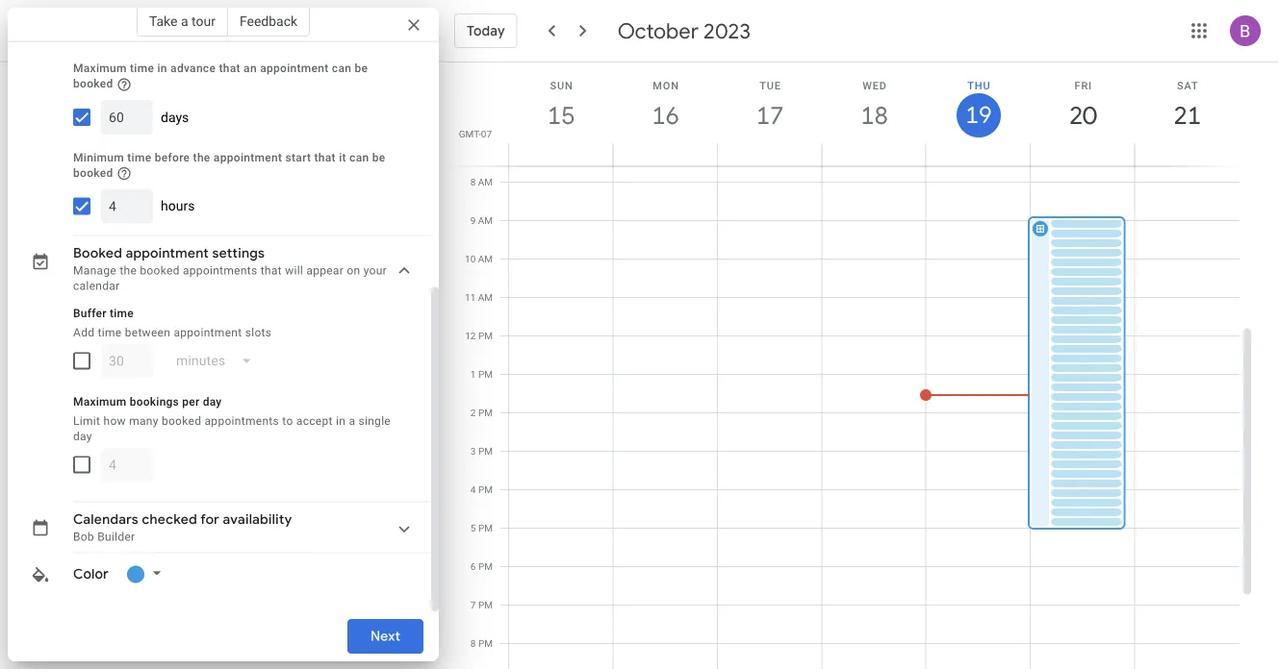 Task type: locate. For each thing, give the bounding box(es) containing it.
the right before
[[193, 151, 210, 165]]

limit left take
[[73, 27, 100, 41]]

a left tour at left top
[[181, 13, 188, 29]]

pm right 6
[[478, 562, 493, 573]]

1 maximum from the top
[[73, 62, 127, 76]]

maximum for maximum time in advance that an appointment can be booked
[[73, 62, 127, 76]]

1 horizontal spatial be
[[355, 62, 368, 76]]

bookings
[[130, 396, 179, 409]]

tue
[[760, 79, 781, 91]]

0 vertical spatial in
[[157, 62, 167, 76]]

8 pm from the top
[[478, 600, 493, 612]]

9
[[470, 215, 476, 227]]

2 maximum from the top
[[73, 396, 126, 409]]

0 vertical spatial the
[[103, 27, 121, 41]]

the left take
[[103, 27, 121, 41]]

that right range
[[184, 27, 206, 41]]

2 8 from the top
[[471, 639, 476, 650]]

maximum time in advance that an appointment can be booked
[[73, 62, 368, 91]]

pm for 2 pm
[[478, 408, 493, 419]]

3
[[471, 446, 476, 458]]

0 vertical spatial be
[[309, 27, 322, 41]]

can inside maximum time in advance that an appointment can be booked
[[332, 62, 352, 76]]

1 horizontal spatial in
[[336, 415, 346, 428]]

1 vertical spatial maximum
[[73, 396, 126, 409]]

pm for 3 pm
[[478, 446, 493, 458]]

tue 17
[[755, 79, 783, 131]]

limit inside the maximum bookings per day limit how many booked appointments to accept in a single day
[[73, 415, 100, 428]]

4 pm
[[471, 485, 493, 496]]

0 horizontal spatial day
[[73, 430, 92, 444]]

3 pm from the top
[[478, 408, 493, 419]]

the inside booked appointment settings manage the booked appointments that will appear on your calendar
[[120, 265, 137, 278]]

6
[[471, 562, 476, 573]]

appointments
[[209, 27, 283, 41], [183, 265, 257, 278], [205, 415, 279, 428]]

a
[[181, 13, 188, 29], [349, 415, 355, 428]]

2 horizontal spatial be
[[372, 151, 386, 165]]

time left before
[[127, 151, 151, 165]]

friday, october 20 element
[[1061, 93, 1105, 138]]

day right per on the bottom left of the page
[[203, 396, 222, 409]]

16
[[651, 100, 678, 131]]

0 vertical spatial can
[[287, 27, 306, 41]]

am for 8 am
[[478, 177, 493, 188]]

3 am from the top
[[478, 254, 493, 265]]

pm right 7
[[478, 600, 493, 612]]

0 vertical spatial 8
[[470, 177, 476, 188]]

tuesday, october 17 element
[[748, 93, 792, 138]]

pm right 5
[[478, 523, 493, 535]]

that inside minimum time before the appointment start that it can be booked
[[314, 151, 336, 165]]

10 am
[[465, 254, 493, 265]]

1 vertical spatial be
[[355, 62, 368, 76]]

for
[[200, 512, 219, 530]]

8 pm
[[471, 639, 493, 650]]

booked inside maximum time in advance that an appointment can be booked
[[73, 77, 113, 91]]

1 vertical spatial in
[[336, 415, 346, 428]]

7 pm from the top
[[478, 562, 493, 573]]

be
[[309, 27, 322, 41], [355, 62, 368, 76], [372, 151, 386, 165]]

appointment left start
[[214, 151, 282, 165]]

11
[[465, 292, 476, 304]]

the right manage
[[120, 265, 137, 278]]

2 vertical spatial the
[[120, 265, 137, 278]]

availability
[[223, 512, 292, 530]]

0 horizontal spatial in
[[157, 62, 167, 76]]

booked inside 'dropdown button'
[[326, 27, 365, 41]]

time for buffer
[[110, 307, 134, 321]]

8 up 9 in the left of the page
[[470, 177, 476, 188]]

manage
[[73, 265, 117, 278]]

7 pm
[[471, 600, 493, 612]]

maximum inside the maximum bookings per day limit how many booked appointments to accept in a single day
[[73, 396, 126, 409]]

1 vertical spatial limit
[[73, 415, 100, 428]]

time right add on the left
[[98, 326, 122, 340]]

before
[[155, 151, 190, 165]]

0 vertical spatial a
[[181, 13, 188, 29]]

5 pm from the top
[[478, 485, 493, 496]]

2 limit from the top
[[73, 415, 100, 428]]

appointments down settings
[[183, 265, 257, 278]]

pm
[[478, 331, 493, 342], [478, 369, 493, 381], [478, 408, 493, 419], [478, 446, 493, 458], [478, 485, 493, 496], [478, 523, 493, 535], [478, 562, 493, 573], [478, 600, 493, 612], [478, 639, 493, 650]]

wednesday, october 18 element
[[852, 93, 897, 138]]

0 vertical spatial maximum
[[73, 62, 127, 76]]

that left an
[[219, 62, 240, 76]]

the inside minimum time before the appointment start that it can be booked
[[193, 151, 210, 165]]

day up the calendars
[[73, 430, 92, 444]]

0 vertical spatial appointments
[[209, 27, 283, 41]]

1 pm from the top
[[478, 331, 493, 342]]

take a tour button
[[137, 6, 228, 37]]

6 pm from the top
[[478, 523, 493, 535]]

today button
[[454, 8, 518, 54]]

2 vertical spatial can
[[349, 151, 369, 165]]

pm right 4
[[478, 485, 493, 496]]

sat
[[1177, 79, 1199, 91]]

booked up buffer time add time between appointment slots
[[140, 265, 180, 278]]

time inside minimum time before the appointment start that it can be booked
[[127, 151, 151, 165]]

time left range
[[124, 27, 148, 41]]

it
[[339, 151, 346, 165]]

appointment right an
[[260, 62, 329, 76]]

0 horizontal spatial a
[[181, 13, 188, 29]]

booked up maximum days in advance that an appointment can be booked number field
[[73, 77, 113, 91]]

appointments up an
[[209, 27, 283, 41]]

single
[[359, 415, 391, 428]]

checked
[[142, 512, 197, 530]]

can
[[287, 27, 306, 41], [332, 62, 352, 76], [349, 151, 369, 165]]

grid
[[447, 63, 1255, 670]]

am right the 11
[[478, 292, 493, 304]]

0 horizontal spatial be
[[309, 27, 322, 41]]

1 limit from the top
[[73, 27, 100, 41]]

time inside maximum time in advance that an appointment can be booked
[[130, 62, 154, 76]]

appointment down hours
[[126, 246, 209, 263]]

booked down per on the bottom left of the page
[[162, 415, 201, 428]]

am right the 10
[[478, 254, 493, 265]]

time
[[124, 27, 148, 41], [130, 62, 154, 76], [127, 151, 151, 165], [110, 307, 134, 321], [98, 326, 122, 340]]

1 vertical spatial day
[[73, 430, 92, 444]]

that inside booked appointment settings manage the booked appointments that will appear on your calendar
[[261, 265, 282, 278]]

next
[[370, 629, 400, 646]]

calendar
[[73, 280, 120, 294]]

1 horizontal spatial a
[[349, 415, 355, 428]]

1
[[471, 369, 476, 381]]

in left advance
[[157, 62, 167, 76]]

2 pm from the top
[[478, 369, 493, 381]]

saturday, october 21 element
[[1165, 93, 1210, 138]]

Maximum bookings per day number field
[[109, 449, 145, 483]]

buffer
[[73, 307, 107, 321]]

grid containing 15
[[447, 63, 1255, 670]]

1 am from the top
[[478, 177, 493, 188]]

pm down 7 pm
[[478, 639, 493, 650]]

minimum
[[73, 151, 124, 165]]

in inside the maximum bookings per day limit how many booked appointments to accept in a single day
[[336, 415, 346, 428]]

appointment left slots
[[174, 326, 242, 340]]

sunday, october 15 element
[[539, 93, 583, 138]]

time for minimum
[[127, 151, 151, 165]]

pm right 1
[[478, 369, 493, 381]]

0 vertical spatial day
[[203, 396, 222, 409]]

maximum inside maximum time in advance that an appointment can be booked
[[73, 62, 127, 76]]

8
[[470, 177, 476, 188], [471, 639, 476, 650]]

17
[[755, 100, 783, 131]]

builder
[[97, 531, 135, 545]]

8 down 7
[[471, 639, 476, 650]]

that left 'will'
[[261, 265, 282, 278]]

booked
[[326, 27, 365, 41], [73, 77, 113, 91], [73, 167, 113, 180], [140, 265, 180, 278], [162, 415, 201, 428]]

gmt-
[[459, 128, 481, 140]]

2 vertical spatial be
[[372, 151, 386, 165]]

maximum up maximum days in advance that an appointment can be booked number field
[[73, 62, 127, 76]]

monday, october 16 element
[[644, 93, 688, 138]]

2023
[[704, 17, 751, 44]]

2 vertical spatial appointments
[[205, 415, 279, 428]]

pm right 12
[[478, 331, 493, 342]]

maximum up how
[[73, 396, 126, 409]]

pm for 4 pm
[[478, 485, 493, 496]]

Maximum days in advance that an appointment can be booked number field
[[109, 100, 145, 135]]

limit left how
[[73, 415, 100, 428]]

thursday, october 19, today element
[[957, 93, 1001, 138]]

time right buffer
[[110, 307, 134, 321]]

day
[[203, 396, 222, 409], [73, 430, 92, 444]]

time down range
[[130, 62, 154, 76]]

1 vertical spatial the
[[193, 151, 210, 165]]

4 pm from the top
[[478, 446, 493, 458]]

maximum for maximum bookings per day limit how many booked appointments to accept in a single day
[[73, 396, 126, 409]]

tour
[[192, 13, 215, 29]]

maximum
[[73, 62, 127, 76], [73, 396, 126, 409]]

sun
[[550, 79, 573, 91]]

will
[[285, 265, 303, 278]]

take a tour
[[149, 13, 215, 29]]

8 for 8 pm
[[471, 639, 476, 650]]

appointments left to
[[205, 415, 279, 428]]

1 vertical spatial 8
[[471, 639, 476, 650]]

6 pm
[[471, 562, 493, 573]]

am up 9 am
[[478, 177, 493, 188]]

appointments inside the maximum bookings per day limit how many booked appointments to accept in a single day
[[205, 415, 279, 428]]

1 8 from the top
[[470, 177, 476, 188]]

a inside button
[[181, 13, 188, 29]]

9 am
[[470, 215, 493, 227]]

1 vertical spatial appointments
[[183, 265, 257, 278]]

am
[[478, 177, 493, 188], [478, 215, 493, 227], [478, 254, 493, 265], [478, 292, 493, 304]]

can inside limit the time range that appointments can be booked 'dropdown button'
[[287, 27, 306, 41]]

in
[[157, 62, 167, 76], [336, 415, 346, 428]]

2
[[471, 408, 476, 419]]

start
[[285, 151, 311, 165]]

that left it
[[314, 151, 336, 165]]

pm for 5 pm
[[478, 523, 493, 535]]

pm for 1 pm
[[478, 369, 493, 381]]

to
[[282, 415, 293, 428]]

in right accept
[[336, 415, 346, 428]]

Minimum amount of hours before the start of the appointment that it can be booked number field
[[109, 190, 145, 224]]

per
[[182, 396, 200, 409]]

7
[[471, 600, 476, 612]]

that inside 'dropdown button'
[[184, 27, 206, 41]]

19 column header
[[926, 63, 1031, 166]]

4 am from the top
[[478, 292, 493, 304]]

can inside minimum time before the appointment start that it can be booked
[[349, 151, 369, 165]]

thu 19
[[964, 79, 991, 130]]

booked right the feedback button
[[326, 27, 365, 41]]

booked inside minimum time before the appointment start that it can be booked
[[73, 167, 113, 180]]

2 am from the top
[[478, 215, 493, 227]]

booked inside booked appointment settings manage the booked appointments that will appear on your calendar
[[140, 265, 180, 278]]

october
[[618, 17, 699, 44]]

pm right 3
[[478, 446, 493, 458]]

0 vertical spatial limit
[[73, 27, 100, 41]]

1 vertical spatial a
[[349, 415, 355, 428]]

limit the time range that appointments can be booked
[[73, 27, 365, 41]]

1 vertical spatial can
[[332, 62, 352, 76]]

pm right 2
[[478, 408, 493, 419]]

9 pm from the top
[[478, 639, 493, 650]]

15
[[546, 100, 574, 131]]

a left single at the bottom left
[[349, 415, 355, 428]]

limit
[[73, 27, 100, 41], [73, 415, 100, 428]]

booked down minimum
[[73, 167, 113, 180]]

am right 9 in the left of the page
[[478, 215, 493, 227]]



Task type: vqa. For each thing, say whether or not it's contained in the screenshot.
booked within Maximum time in advance that an appointment can be booked
yes



Task type: describe. For each thing, give the bounding box(es) containing it.
appointment inside buffer time add time between appointment slots
[[174, 326, 242, 340]]

appointments inside limit the time range that appointments can be booked 'dropdown button'
[[209, 27, 283, 41]]

limit inside 'dropdown button'
[[73, 27, 100, 41]]

how
[[103, 415, 126, 428]]

hours
[[161, 199, 195, 215]]

5
[[471, 523, 476, 535]]

booked inside the maximum bookings per day limit how many booked appointments to accept in a single day
[[162, 415, 201, 428]]

time inside 'dropdown button'
[[124, 27, 148, 41]]

time for maximum
[[130, 62, 154, 76]]

minimum time before the appointment start that it can be booked
[[73, 151, 386, 180]]

mon
[[653, 79, 679, 91]]

21
[[1173, 100, 1200, 131]]

18 column header
[[821, 63, 927, 166]]

3 pm
[[471, 446, 493, 458]]

pm for 12 pm
[[478, 331, 493, 342]]

12 pm
[[465, 331, 493, 342]]

calendars
[[73, 512, 138, 530]]

sat 21
[[1173, 79, 1200, 131]]

your
[[364, 265, 387, 278]]

an
[[244, 62, 257, 76]]

appointment inside minimum time before the appointment start that it can be booked
[[214, 151, 282, 165]]

advance
[[170, 62, 216, 76]]

a inside the maximum bookings per day limit how many booked appointments to accept in a single day
[[349, 415, 355, 428]]

am for 11 am
[[478, 292, 493, 304]]

appear
[[306, 265, 344, 278]]

the inside limit the time range that appointments can be booked 'dropdown button'
[[103, 27, 121, 41]]

booked appointment settings manage the booked appointments that will appear on your calendar
[[73, 246, 387, 294]]

booked
[[73, 246, 122, 263]]

thu
[[968, 79, 991, 91]]

range
[[151, 27, 181, 41]]

appointments inside booked appointment settings manage the booked appointments that will appear on your calendar
[[183, 265, 257, 278]]

slots
[[245, 326, 272, 340]]

20 column header
[[1030, 63, 1135, 166]]

between
[[125, 326, 171, 340]]

be inside minimum time before the appointment start that it can be booked
[[372, 151, 386, 165]]

2 pm
[[471, 408, 493, 419]]

fri
[[1075, 79, 1092, 91]]

buffer time add time between appointment slots
[[73, 307, 272, 340]]

12
[[465, 331, 476, 342]]

that inside maximum time in advance that an appointment can be booked
[[219, 62, 240, 76]]

next button
[[347, 614, 424, 660]]

8 am
[[470, 177, 493, 188]]

18
[[859, 100, 887, 131]]

on
[[347, 265, 360, 278]]

am for 9 am
[[478, 215, 493, 227]]

accept
[[296, 415, 333, 428]]

20
[[1068, 100, 1096, 131]]

days
[[161, 110, 189, 125]]

17 column header
[[717, 63, 822, 166]]

4
[[471, 485, 476, 496]]

mon 16
[[651, 79, 679, 131]]

1 pm
[[471, 369, 493, 381]]

wed 18
[[859, 79, 887, 131]]

11 am
[[465, 292, 493, 304]]

in inside maximum time in advance that an appointment can be booked
[[157, 62, 167, 76]]

appointment inside booked appointment settings manage the booked appointments that will appear on your calendar
[[126, 246, 209, 263]]

many
[[129, 415, 159, 428]]

color
[[73, 567, 109, 584]]

8 for 8 am
[[470, 177, 476, 188]]

feedback button
[[228, 6, 310, 37]]

be inside 'dropdown button'
[[309, 27, 322, 41]]

pm for 7 pm
[[478, 600, 493, 612]]

october 2023
[[618, 17, 751, 44]]

add
[[73, 326, 95, 340]]

feedback
[[240, 13, 298, 29]]

Buffer time number field
[[109, 345, 145, 379]]

10
[[465, 254, 476, 265]]

pm for 8 pm
[[478, 639, 493, 650]]

maximum bookings per day limit how many booked appointments to accept in a single day
[[73, 396, 391, 444]]

gmt-07
[[459, 128, 492, 140]]

sun 15
[[546, 79, 574, 131]]

today
[[467, 22, 505, 39]]

07
[[481, 128, 492, 140]]

pm for 6 pm
[[478, 562, 493, 573]]

5 pm
[[471, 523, 493, 535]]

am for 10 am
[[478, 254, 493, 265]]

1 horizontal spatial day
[[203, 396, 222, 409]]

appointment inside maximum time in advance that an appointment can be booked
[[260, 62, 329, 76]]

bob
[[73, 531, 94, 545]]

19
[[964, 100, 991, 130]]

settings
[[212, 246, 265, 263]]

take
[[149, 13, 178, 29]]

15 column header
[[508, 63, 614, 166]]

be inside maximum time in advance that an appointment can be booked
[[355, 62, 368, 76]]

wed
[[863, 79, 887, 91]]

calendars checked for availability bob builder
[[73, 512, 292, 545]]

16 column header
[[613, 63, 718, 166]]

fri 20
[[1068, 79, 1096, 131]]

21 column header
[[1134, 63, 1240, 166]]

limit the time range that appointments can be booked button
[[65, 3, 427, 46]]



